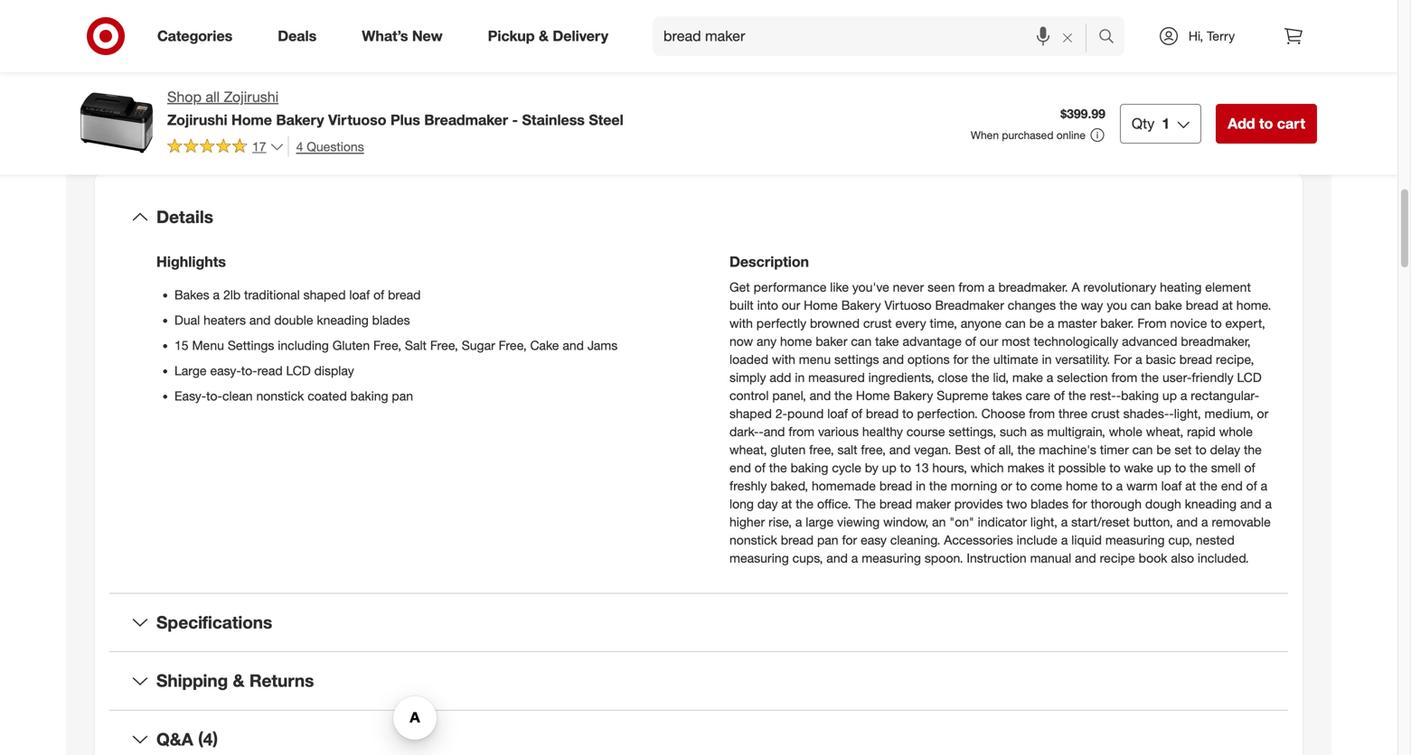 Task type: describe. For each thing, give the bounding box(es) containing it.
rise,
[[769, 515, 792, 531]]

0 vertical spatial loaf
[[349, 287, 370, 303]]

two
[[1007, 497, 1027, 512]]

now
[[730, 334, 753, 350]]

selection
[[1057, 370, 1108, 386]]

1 horizontal spatial wheat,
[[1146, 424, 1184, 440]]

dough
[[1146, 497, 1182, 512]]

& for pickup
[[539, 27, 549, 45]]

and up removable
[[1241, 497, 1262, 512]]

- down control on the bottom right of page
[[759, 424, 764, 440]]

changes
[[1008, 298, 1056, 314]]

affirm
[[958, 13, 1000, 31]]

nested
[[1196, 533, 1235, 549]]

search
[[1090, 29, 1134, 47]]

1 horizontal spatial end
[[1221, 479, 1243, 494]]

when purchased online
[[971, 128, 1086, 142]]

pan inside description get performance like you've never seen from a breadmaker. a revolutionary heating element built into our home bakery virtuoso breadmaker changes the way you can bake bread at home. with perfectly browned crust every time, anyone can be a master baker. from novice to expert, now any home baker can take advantage of our most technologically advanced breadmaker, loaded with menu settings and options for the ultimate in versatility. for a basic bread recipe, simply add in measured ingredients, close the lid, make a selection from the user-friendly lcd control panel, and the home bakery supreme takes care of the rest--baking up a rectangular- shaped 2-pound loaf of bread to perfection. choose from three crust shades--light, medium, or dark--and from various healthy course settings, such as multigrain, whole wheat, rapid whole wheat, gluten free, salt free, and vegan. best of all, the machine's timer can be set to delay the end of the baking cycle by up to 13 hours, which makes it possible to wake up to the smell of freshly baked, homemade bread in the morning or to come home to a warm loaf at the end of a long day at the office. the bread maker provides two blades for thorough dough kneading and a higher rise, a large viewing window, an "on" indicator light, a start/reset button, and a removable nonstick bread pan for easy cleaning. accessories include a liquid measuring cup, nested measuring cups, and a measuring spoon. instruction manual and recipe book also included.
[[817, 533, 839, 549]]

all,
[[999, 442, 1014, 458]]

the down a
[[1060, 298, 1078, 314]]

1 vertical spatial to-
[[206, 388, 222, 404]]

- down for
[[1116, 388, 1121, 404]]

2 free, from the left
[[430, 338, 458, 353]]

menu
[[799, 352, 831, 368]]

and up "pound" on the right of the page
[[810, 388, 831, 404]]

add
[[770, 370, 792, 386]]

hi, terry
[[1189, 28, 1235, 44]]

what's new
[[362, 27, 443, 45]]

recipe,
[[1216, 352, 1254, 368]]

and down healthy
[[890, 442, 911, 458]]

& for shipping
[[233, 671, 245, 692]]

including
[[278, 338, 329, 353]]

0 vertical spatial or
[[881, 13, 895, 31]]

can up most
[[1005, 316, 1026, 332]]

17
[[252, 139, 266, 154]]

the left the ultimate
[[972, 352, 990, 368]]

most
[[1002, 334, 1030, 350]]

of left all,
[[985, 442, 995, 458]]

2 horizontal spatial measuring
[[1106, 533, 1165, 549]]

q&a (4)
[[156, 730, 218, 750]]

1 vertical spatial in
[[795, 370, 805, 386]]

into
[[757, 298, 778, 314]]

settings
[[228, 338, 274, 353]]

zojirushi home bakery virtuoso plus breadmaker - stainless steel, 6 of 11 image
[[386, 0, 677, 36]]

add to cart button
[[1216, 104, 1317, 144]]

vegan.
[[914, 442, 952, 458]]

the up the maker
[[929, 479, 947, 494]]

0 vertical spatial pan
[[392, 388, 413, 404]]

2 vertical spatial in
[[916, 479, 926, 494]]

include
[[1017, 533, 1058, 549]]

4
[[296, 139, 303, 154]]

3 free, from the left
[[499, 338, 527, 353]]

1 horizontal spatial bakery
[[842, 298, 881, 314]]

1 free, from the left
[[373, 338, 401, 353]]

advantage
[[903, 334, 962, 350]]

can up from
[[1131, 298, 1152, 314]]

cake
[[530, 338, 559, 353]]

can up settings
[[851, 334, 872, 350]]

to down set
[[1175, 460, 1186, 476]]

2 horizontal spatial home
[[856, 388, 890, 404]]

care
[[1026, 388, 1051, 404]]

2 horizontal spatial in
[[1042, 352, 1052, 368]]

of up 15 menu settings including gluten free, salt free, sugar free, cake and jams at the top
[[374, 287, 384, 303]]

large
[[806, 515, 834, 531]]

close
[[938, 370, 968, 386]]

new
[[412, 27, 443, 45]]

which
[[971, 460, 1004, 476]]

of up freshly on the right
[[755, 460, 766, 476]]

2 horizontal spatial with
[[925, 13, 954, 31]]

0 vertical spatial for
[[953, 352, 969, 368]]

of right smell
[[1245, 460, 1256, 476]]

questions
[[307, 139, 364, 154]]

of up removable
[[1247, 479, 1258, 494]]

1 horizontal spatial home
[[804, 298, 838, 314]]

0 vertical spatial at
[[1222, 298, 1233, 314]]

0 horizontal spatial end
[[730, 460, 751, 476]]

to left 13
[[900, 460, 911, 476]]

from down "pound" on the right of the page
[[789, 424, 815, 440]]

0 horizontal spatial baking
[[351, 388, 388, 404]]

bake
[[1155, 298, 1183, 314]]

0 horizontal spatial be
[[1030, 316, 1044, 332]]

13
[[915, 460, 929, 476]]

heating
[[1160, 280, 1202, 296]]

show more images
[[317, 61, 441, 79]]

the left lid,
[[972, 370, 990, 386]]

0 vertical spatial our
[[782, 298, 800, 314]]

read
[[257, 363, 283, 379]]

shades-
[[1124, 406, 1169, 422]]

control
[[730, 388, 769, 404]]

more
[[357, 61, 390, 79]]

every
[[896, 316, 927, 332]]

rest-
[[1090, 388, 1116, 404]]

0 horizontal spatial at
[[782, 497, 792, 512]]

can up wake
[[1133, 442, 1153, 458]]

2 horizontal spatial baking
[[1121, 388, 1159, 404]]

from right seen
[[959, 280, 985, 296]]

to right set
[[1196, 442, 1207, 458]]

bakes a 2lb traditional shaped loaf of bread
[[175, 287, 421, 303]]

the down gluten
[[769, 460, 787, 476]]

smell
[[1211, 460, 1241, 476]]

of down 'anyone'
[[966, 334, 976, 350]]

2 vertical spatial loaf
[[1162, 479, 1182, 494]]

hours,
[[933, 460, 967, 476]]

it
[[1048, 460, 1055, 476]]

specifications
[[156, 612, 272, 633]]

- inside shop all zojirushi zojirushi home bakery virtuoso plus breadmaker - stainless steel
[[512, 111, 518, 129]]

easy
[[861, 533, 887, 549]]

cup,
[[1169, 533, 1193, 549]]

loaded
[[730, 352, 769, 368]]

and right cups,
[[827, 551, 848, 567]]

home inside shop all zojirushi zojirushi home bakery virtuoso plus breadmaker - stainless steel
[[232, 111, 272, 129]]

easy-
[[210, 363, 241, 379]]

cycle
[[832, 460, 862, 476]]

as
[[757, 13, 775, 31]]

15 menu settings including gluten free, salt free, sugar free, cake and jams
[[175, 338, 618, 353]]

1 vertical spatial zojirushi
[[167, 111, 227, 129]]

0 horizontal spatial for
[[842, 533, 857, 549]]

viewing
[[837, 515, 880, 531]]

dark-
[[730, 424, 759, 440]]

1 whole from the left
[[1109, 424, 1143, 440]]

- down the user-
[[1169, 406, 1174, 422]]

medium,
[[1205, 406, 1254, 422]]

description get performance like you've never seen from a breadmaker. a revolutionary heating element built into our home bakery virtuoso breadmaker changes the way you can bake bread at home. with perfectly browned crust every time, anyone can be a master baker. from novice to expert, now any home baker can take advantage of our most technologically advanced breadmaker, loaded with menu settings and options for the ultimate in versatility. for a basic bread recipe, simply add in measured ingredients, close the lid, make a selection from the user-friendly lcd control panel, and the home bakery supreme takes care of the rest--baking up a rectangular- shaped 2-pound loaf of bread to perfection. choose from three crust shades--light, medium, or dark--and from various healthy course settings, such as multigrain, whole wheat, rapid whole wheat, gluten free, salt free, and vegan. best of all, the machine's timer can be set to delay the end of the baking cycle by up to 13 hours, which makes it possible to wake up to the smell of freshly baked, homemade bread in the morning or to come home to a warm loaf at the end of a long day at the office. the bread maker provides two blades for thorough dough kneading and a higher rise, a large viewing window, an "on" indicator light, a start/reset button, and a removable nonstick bread pan for easy cleaning. accessories include a liquid measuring cup, nested measuring cups, and a measuring spoon. instruction manual and recipe book also included.
[[730, 253, 1272, 567]]

sugar
[[462, 338, 495, 353]]

from down for
[[1112, 370, 1138, 386]]

of right care
[[1054, 388, 1065, 404]]

manual
[[1030, 551, 1072, 567]]

1 vertical spatial crust
[[1091, 406, 1120, 422]]

settings,
[[949, 424, 997, 440]]

three
[[1059, 406, 1088, 422]]

novice
[[1171, 316, 1207, 332]]

0 horizontal spatial lcd
[[286, 363, 311, 379]]

a
[[1072, 280, 1080, 296]]

1 horizontal spatial measuring
[[862, 551, 921, 567]]

1 horizontal spatial at
[[1186, 479, 1196, 494]]

shop all zojirushi zojirushi home bakery virtuoso plus breadmaker - stainless steel
[[167, 88, 624, 129]]

0 vertical spatial zojirushi
[[224, 88, 279, 106]]

2 horizontal spatial or
[[1257, 406, 1269, 422]]

the down the basic
[[1141, 370, 1159, 386]]

shipping & returns button
[[109, 653, 1289, 711]]

breadmaker inside description get performance like you've never seen from a breadmaker. a revolutionary heating element built into our home bakery virtuoso breadmaker changes the way you can bake bread at home. with perfectly browned crust every time, anyone can be a master baker. from novice to expert, now any home baker can take advantage of our most technologically advanced breadmaker, loaded with menu settings and options for the ultimate in versatility. for a basic bread recipe, simply add in measured ingredients, close the lid, make a selection from the user-friendly lcd control panel, and the home bakery supreme takes care of the rest--baking up a rectangular- shaped 2-pound loaf of bread to perfection. choose from three crust shades--light, medium, or dark--and from various healthy course settings, such as multigrain, whole wheat, rapid whole wheat, gluten free, salt free, and vegan. best of all, the machine's timer can be set to delay the end of the baking cycle by up to 13 hours, which makes it possible to wake up to the smell of freshly baked, homemade bread in the morning or to come home to a warm loaf at the end of a long day at the office. the bread maker provides two blades for thorough dough kneading and a higher rise, a large viewing window, an "on" indicator light, a start/reset button, and a removable nonstick bread pan for easy cleaning. accessories include a liquid measuring cup, nested measuring cups, and a measuring spoon. instruction manual and recipe book also included.
[[935, 298, 1005, 314]]

$399.99
[[1061, 106, 1106, 122]]

1 vertical spatial wheat,
[[730, 442, 767, 458]]

easy-
[[175, 388, 206, 404]]

and right cake
[[563, 338, 584, 353]]

q&a (4) button
[[109, 711, 1289, 756]]

friendly
[[1192, 370, 1234, 386]]

easy-to-clean nonstick coated baking pan
[[175, 388, 413, 404]]

the right delay
[[1244, 442, 1262, 458]]

0 horizontal spatial shaped
[[303, 287, 346, 303]]

the down set
[[1190, 460, 1208, 476]]

expert,
[[1226, 316, 1266, 332]]

1 vertical spatial for
[[1072, 497, 1087, 512]]

description
[[730, 253, 809, 271]]

seen
[[928, 280, 955, 296]]

button,
[[1134, 515, 1173, 531]]

purchased
[[1002, 128, 1054, 142]]

from down care
[[1029, 406, 1055, 422]]

warm
[[1127, 479, 1158, 494]]

0 vertical spatial nonstick
[[256, 388, 304, 404]]

1 horizontal spatial or
[[1001, 479, 1013, 494]]

timer
[[1100, 442, 1129, 458]]

1 horizontal spatial be
[[1157, 442, 1171, 458]]

deals link
[[262, 16, 339, 56]]



Task type: locate. For each thing, give the bounding box(es) containing it.
the up three on the bottom
[[1069, 388, 1087, 404]]

shaped up double on the top left of page
[[303, 287, 346, 303]]

bakery down ingredients,
[[894, 388, 933, 404]]

0 vertical spatial end
[[730, 460, 751, 476]]

technologically
[[1034, 334, 1119, 350]]

0 horizontal spatial measuring
[[730, 551, 789, 567]]

blades down come
[[1031, 497, 1069, 512]]

image of zojirushi home bakery virtuoso plus breadmaker - stainless steel image
[[80, 87, 153, 159]]

0 horizontal spatial &
[[233, 671, 245, 692]]

our down 'anyone'
[[980, 334, 999, 350]]

the down smell
[[1200, 479, 1218, 494]]

0 horizontal spatial home
[[780, 334, 812, 350]]

1
[[1162, 115, 1170, 132]]

heaters
[[204, 312, 246, 328]]

1 vertical spatial bakery
[[842, 298, 881, 314]]

0 vertical spatial to-
[[241, 363, 257, 379]]

jams
[[588, 338, 618, 353]]

zojirushi down shop
[[167, 111, 227, 129]]

measuring down higher
[[730, 551, 789, 567]]

0 vertical spatial virtuoso
[[328, 111, 387, 129]]

baking up the "baked," on the bottom right of page
[[791, 460, 829, 476]]

1 horizontal spatial to-
[[241, 363, 257, 379]]

crust down the rest-
[[1091, 406, 1120, 422]]

way
[[1081, 298, 1104, 314]]

accessories
[[944, 533, 1013, 549]]

free,
[[809, 442, 834, 458], [861, 442, 886, 458]]

can
[[1131, 298, 1152, 314], [1005, 316, 1026, 332], [851, 334, 872, 350], [1133, 442, 1153, 458]]

2 free, from the left
[[861, 442, 886, 458]]

0 vertical spatial shaped
[[303, 287, 346, 303]]

0 horizontal spatial wheat,
[[730, 442, 767, 458]]

wheat, up set
[[1146, 424, 1184, 440]]

bakery
[[276, 111, 324, 129], [842, 298, 881, 314], [894, 388, 933, 404]]

basic
[[1146, 352, 1176, 368]]

kneading
[[317, 312, 369, 328], [1185, 497, 1237, 512]]

1 horizontal spatial our
[[980, 334, 999, 350]]

by
[[865, 460, 879, 476]]

advanced
[[1122, 334, 1178, 350]]

nonstick inside description get performance like you've never seen from a breadmaker. a revolutionary heating element built into our home bakery virtuoso breadmaker changes the way you can bake bread at home. with perfectly browned crust every time, anyone can be a master baker. from novice to expert, now any home baker can take advantage of our most technologically advanced breadmaker, loaded with menu settings and options for the ultimate in versatility. for a basic bread recipe, simply add in measured ingredients, close the lid, make a selection from the user-friendly lcd control panel, and the home bakery supreme takes care of the rest--baking up a rectangular- shaped 2-pound loaf of bread to perfection. choose from three crust shades--light, medium, or dark--and from various healthy course settings, such as multigrain, whole wheat, rapid whole wheat, gluten free, salt free, and vegan. best of all, the machine's timer can be set to delay the end of the baking cycle by up to 13 hours, which makes it possible to wake up to the smell of freshly baked, homemade bread in the morning or to come home to a warm loaf at the end of a long day at the office. the bread maker provides two blades for thorough dough kneading and a higher rise, a large viewing window, an "on" indicator light, a start/reset button, and a removable nonstick bread pan for easy cleaning. accessories include a liquid measuring cup, nested measuring cups, and a measuring spoon. instruction manual and recipe book also included.
[[730, 533, 777, 549]]

0 vertical spatial with
[[925, 13, 954, 31]]

1 horizontal spatial kneading
[[1185, 497, 1237, 512]]

or up two
[[1001, 479, 1013, 494]]

and down liquid
[[1075, 551, 1097, 567]]

wake
[[1124, 460, 1154, 476]]

1 horizontal spatial pan
[[817, 533, 839, 549]]

and up settings
[[249, 312, 271, 328]]

the up makes
[[1018, 442, 1036, 458]]

0%
[[899, 13, 921, 31]]

home up 17
[[232, 111, 272, 129]]

home down perfectly
[[780, 334, 812, 350]]

makes
[[1008, 460, 1045, 476]]

baker.
[[1101, 316, 1134, 332]]

0 vertical spatial blades
[[372, 312, 410, 328]]

1 vertical spatial loaf
[[828, 406, 848, 422]]

1 vertical spatial &
[[233, 671, 245, 692]]

as right such at the bottom right
[[1031, 424, 1044, 440]]

1 horizontal spatial for
[[953, 352, 969, 368]]

built
[[730, 298, 754, 314]]

1 vertical spatial home
[[804, 298, 838, 314]]

0 vertical spatial bakery
[[276, 111, 324, 129]]

whole up the timer
[[1109, 424, 1143, 440]]

home up browned
[[804, 298, 838, 314]]

0 horizontal spatial as
[[806, 13, 823, 31]]

as inside description get performance like you've never seen from a breadmaker. a revolutionary heating element built into our home bakery virtuoso breadmaker changes the way you can bake bread at home. with perfectly browned crust every time, anyone can be a master baker. from novice to expert, now any home baker can take advantage of our most technologically advanced breadmaker, loaded with menu settings and options for the ultimate in versatility. for a basic bread recipe, simply add in measured ingredients, close the lid, make a selection from the user-friendly lcd control panel, and the home bakery supreme takes care of the rest--baking up a rectangular- shaped 2-pound loaf of bread to perfection. choose from three crust shades--light, medium, or dark--and from various healthy course settings, such as multigrain, whole wheat, rapid whole wheat, gluten free, salt free, and vegan. best of all, the machine's timer can be set to delay the end of the baking cycle by up to 13 hours, which makes it possible to wake up to the smell of freshly baked, homemade bread in the morning or to come home to a warm loaf at the end of a long day at the office. the bread maker provides two blades for thorough dough kneading and a higher rise, a large viewing window, an "on" indicator light, a start/reset button, and a removable nonstick bread pan for easy cleaning. accessories include a liquid measuring cup, nested measuring cups, and a measuring spoon. instruction manual and recipe book also included.
[[1031, 424, 1044, 440]]

measuring
[[1106, 533, 1165, 549], [730, 551, 789, 567], [862, 551, 921, 567]]

to right add
[[1260, 115, 1273, 132]]

2 vertical spatial bakery
[[894, 388, 933, 404]]

bakery up 4
[[276, 111, 324, 129]]

deals
[[278, 27, 317, 45]]

up right by
[[882, 460, 897, 476]]

0 vertical spatial crust
[[864, 316, 892, 332]]

the
[[855, 497, 876, 512]]

and down 2-
[[764, 424, 785, 440]]

free, left cake
[[499, 338, 527, 353]]

What can we help you find? suggestions appear below search field
[[653, 16, 1103, 56]]

0 horizontal spatial pan
[[392, 388, 413, 404]]

2 vertical spatial with
[[772, 352, 796, 368]]

various
[[818, 424, 859, 440]]

with up now
[[730, 316, 753, 332]]

0 vertical spatial home
[[232, 111, 272, 129]]

stainless
[[522, 111, 585, 129]]

1 vertical spatial kneading
[[1185, 497, 1237, 512]]

1 horizontal spatial home
[[1066, 479, 1098, 494]]

loaf up various
[[828, 406, 848, 422]]

light, up rapid
[[1174, 406, 1201, 422]]

0 horizontal spatial with
[[730, 316, 753, 332]]

images
[[394, 61, 441, 79]]

2 horizontal spatial for
[[1072, 497, 1087, 512]]

0 horizontal spatial home
[[232, 111, 272, 129]]

1 vertical spatial at
[[1186, 479, 1196, 494]]

zojirushi home bakery virtuoso plus breadmaker - stainless steel, 5 of 11 image
[[80, 0, 372, 36]]

make
[[1013, 370, 1043, 386]]

1 vertical spatial nonstick
[[730, 533, 777, 549]]

like
[[830, 280, 849, 296]]

image gallery element
[[80, 0, 677, 90]]

or right medium,
[[1257, 406, 1269, 422]]

1 vertical spatial or
[[1257, 406, 1269, 422]]

1 horizontal spatial with
[[772, 352, 796, 368]]

cart
[[1277, 115, 1306, 132]]

lcd up easy-to-clean nonstick coated baking pan
[[286, 363, 311, 379]]

blades up 15 menu settings including gluten free, salt free, sugar free, cake and jams at the top
[[372, 312, 410, 328]]

0 horizontal spatial our
[[782, 298, 800, 314]]

for up close
[[953, 352, 969, 368]]

breadmaker right the plus in the left top of the page
[[424, 111, 508, 129]]

pan down 15 menu settings including gluten free, salt free, sugar free, cake and jams at the top
[[392, 388, 413, 404]]

long
[[730, 497, 754, 512]]

measuring down easy
[[862, 551, 921, 567]]

1 vertical spatial virtuoso
[[885, 298, 932, 314]]

crust
[[864, 316, 892, 332], [1091, 406, 1120, 422]]

breadmaker.
[[999, 280, 1068, 296]]

kneading up removable
[[1185, 497, 1237, 512]]

office.
[[817, 497, 851, 512]]

ultimate
[[994, 352, 1039, 368]]

thorough
[[1091, 497, 1142, 512]]

to- down easy-
[[206, 388, 222, 404]]

supreme
[[937, 388, 989, 404]]

pickup & delivery link
[[473, 16, 631, 56]]

2 vertical spatial at
[[782, 497, 792, 512]]

perfection.
[[917, 406, 978, 422]]

1 vertical spatial light,
[[1031, 515, 1058, 531]]

& inside "link"
[[539, 27, 549, 45]]

1 horizontal spatial free,
[[430, 338, 458, 353]]

such
[[1000, 424, 1027, 440]]

at down set
[[1186, 479, 1196, 494]]

nonstick
[[256, 388, 304, 404], [730, 533, 777, 549]]

2 horizontal spatial at
[[1222, 298, 1233, 314]]

to down makes
[[1016, 479, 1027, 494]]

0 horizontal spatial kneading
[[317, 312, 369, 328]]

machine's
[[1039, 442, 1097, 458]]

with
[[925, 13, 954, 31], [730, 316, 753, 332], [772, 352, 796, 368]]

2 vertical spatial for
[[842, 533, 857, 549]]

1 vertical spatial pan
[[817, 533, 839, 549]]

bakery inside shop all zojirushi zojirushi home bakery virtuoso plus breadmaker - stainless steel
[[276, 111, 324, 129]]

panel,
[[772, 388, 806, 404]]

and down take at the top right
[[883, 352, 904, 368]]

as
[[806, 13, 823, 31], [1031, 424, 1044, 440]]

0 horizontal spatial virtuoso
[[328, 111, 387, 129]]

blades inside description get performance like you've never seen from a breadmaker. a revolutionary heating element built into our home bakery virtuoso breadmaker changes the way you can bake bread at home. with perfectly browned crust every time, anyone can be a master baker. from novice to expert, now any home baker can take advantage of our most technologically advanced breadmaker, loaded with menu settings and options for the ultimate in versatility. for a basic bread recipe, simply add in measured ingredients, close the lid, make a selection from the user-friendly lcd control panel, and the home bakery supreme takes care of the rest--baking up a rectangular- shaped 2-pound loaf of bread to perfection. choose from three crust shades--light, medium, or dark--and from various healthy course settings, such as multigrain, whole wheat, rapid whole wheat, gluten free, salt free, and vegan. best of all, the machine's timer can be set to delay the end of the baking cycle by up to 13 hours, which makes it possible to wake up to the smell of freshly baked, homemade bread in the morning or to come home to a warm loaf at the end of a long day at the office. the bread maker provides two blades for thorough dough kneading and a higher rise, a large viewing window, an "on" indicator light, a start/reset button, and a removable nonstick bread pan for easy cleaning. accessories include a liquid measuring cup, nested measuring cups, and a measuring spoon. instruction manual and recipe book also included.
[[1031, 497, 1069, 512]]

0 vertical spatial wheat,
[[1146, 424, 1184, 440]]

the down the measured
[[835, 388, 853, 404]]

baking right the coated
[[351, 388, 388, 404]]

1 vertical spatial home
[[1066, 479, 1098, 494]]

and up cup,
[[1177, 515, 1198, 531]]

0 horizontal spatial or
[[881, 13, 895, 31]]

in right add
[[795, 370, 805, 386]]

the up large
[[796, 497, 814, 512]]

you've
[[853, 280, 890, 296]]

2 vertical spatial or
[[1001, 479, 1013, 494]]

at down the "baked," on the bottom right of page
[[782, 497, 792, 512]]

free, up by
[[861, 442, 886, 458]]

lcd inside description get performance like you've never seen from a breadmaker. a revolutionary heating element built into our home bakery virtuoso breadmaker changes the way you can bake bread at home. with perfectly browned crust every time, anyone can be a master baker. from novice to expert, now any home baker can take advantage of our most technologically advanced breadmaker, loaded with menu settings and options for the ultimate in versatility. for a basic bread recipe, simply add in measured ingredients, close the lid, make a selection from the user-friendly lcd control panel, and the home bakery supreme takes care of the rest--baking up a rectangular- shaped 2-pound loaf of bread to perfection. choose from three crust shades--light, medium, or dark--and from various healthy course settings, such as multigrain, whole wheat, rapid whole wheat, gluten free, salt free, and vegan. best of all, the machine's timer can be set to delay the end of the baking cycle by up to 13 hours, which makes it possible to wake up to the smell of freshly baked, homemade bread in the morning or to come home to a warm loaf at the end of a long day at the office. the bread maker provides two blades for thorough dough kneading and a higher rise, a large viewing window, an "on" indicator light, a start/reset button, and a removable nonstick bread pan for easy cleaning. accessories include a liquid measuring cup, nested measuring cups, and a measuring spoon. instruction manual and recipe book also included.
[[1237, 370, 1262, 386]]

baking up shades-
[[1121, 388, 1159, 404]]

1 vertical spatial our
[[980, 334, 999, 350]]

free, left salt
[[373, 338, 401, 353]]

anyone
[[961, 316, 1002, 332]]

1 horizontal spatial loaf
[[828, 406, 848, 422]]

1 horizontal spatial as
[[1031, 424, 1044, 440]]

whole down medium,
[[1220, 424, 1253, 440]]

of up various
[[852, 406, 863, 422]]

nonstick down higher
[[730, 533, 777, 549]]

also
[[1171, 551, 1194, 567]]

delay
[[1210, 442, 1241, 458]]

to- down settings
[[241, 363, 257, 379]]

large
[[175, 363, 207, 379]]

2-
[[776, 406, 788, 422]]

salt
[[838, 442, 858, 458]]

2 horizontal spatial loaf
[[1162, 479, 1182, 494]]

virtuoso inside shop all zojirushi zojirushi home bakery virtuoso plus breadmaker - stainless steel
[[328, 111, 387, 129]]

bread
[[388, 287, 421, 303], [1186, 298, 1219, 314], [1180, 352, 1213, 368], [866, 406, 899, 422], [880, 479, 913, 494], [880, 497, 913, 512], [781, 533, 814, 549]]

q&a
[[156, 730, 193, 750]]

for
[[953, 352, 969, 368], [1072, 497, 1087, 512], [842, 533, 857, 549]]

to up course
[[903, 406, 914, 422]]

to up "breadmaker,"
[[1211, 316, 1222, 332]]

details
[[156, 207, 213, 227]]

you
[[1107, 298, 1127, 314]]

up down the user-
[[1163, 388, 1177, 404]]

1 horizontal spatial whole
[[1220, 424, 1253, 440]]

1 vertical spatial end
[[1221, 479, 1243, 494]]

2 horizontal spatial bakery
[[894, 388, 933, 404]]

categories
[[157, 27, 233, 45]]

0 horizontal spatial light,
[[1031, 515, 1058, 531]]

shipping
[[156, 671, 228, 692]]

user-
[[1163, 370, 1192, 386]]

an
[[932, 515, 946, 531]]

highlights
[[156, 253, 226, 271]]

bakery down you've
[[842, 298, 881, 314]]

master
[[1058, 316, 1097, 332]]

1 horizontal spatial crust
[[1091, 406, 1120, 422]]

breadmaker up 'anyone'
[[935, 298, 1005, 314]]

bakes
[[175, 287, 209, 303]]

0 vertical spatial in
[[1042, 352, 1052, 368]]

0 horizontal spatial bakery
[[276, 111, 324, 129]]

1 horizontal spatial light,
[[1174, 406, 1201, 422]]

to down the timer
[[1110, 460, 1121, 476]]

breadmaker inside shop all zojirushi zojirushi home bakery virtuoso plus breadmaker - stainless steel
[[424, 111, 508, 129]]

measuring up recipe
[[1106, 533, 1165, 549]]

to inside button
[[1260, 115, 1273, 132]]

kneading inside description get performance like you've never seen from a breadmaker. a revolutionary heating element built into our home bakery virtuoso breadmaker changes the way you can bake bread at home. with perfectly browned crust every time, anyone can be a master baker. from novice to expert, now any home baker can take advantage of our most technologically advanced breadmaker, loaded with menu settings and options for the ultimate in versatility. for a basic bread recipe, simply add in measured ingredients, close the lid, make a selection from the user-friendly lcd control panel, and the home bakery supreme takes care of the rest--baking up a rectangular- shaped 2-pound loaf of bread to perfection. choose from three crust shades--light, medium, or dark--and from various healthy course settings, such as multigrain, whole wheat, rapid whole wheat, gluten free, salt free, and vegan. best of all, the machine's timer can be set to delay the end of the baking cycle by up to 13 hours, which makes it possible to wake up to the smell of freshly baked, homemade bread in the morning or to come home to a warm loaf at the end of a long day at the office. the bread maker provides two blades for thorough dough kneading and a higher rise, a large viewing window, an "on" indicator light, a start/reset button, and a removable nonstick bread pan for easy cleaning. accessories include a liquid measuring cup, nested measuring cups, and a measuring spoon. instruction manual and recipe book also included.
[[1185, 497, 1237, 512]]

virtuoso inside description get performance like you've never seen from a breadmaker. a revolutionary heating element built into our home bakery virtuoso breadmaker changes the way you can bake bread at home. with perfectly browned crust every time, anyone can be a master baker. from novice to expert, now any home baker can take advantage of our most technologically advanced breadmaker, loaded with menu settings and options for the ultimate in versatility. for a basic bread recipe, simply add in measured ingredients, close the lid, make a selection from the user-friendly lcd control panel, and the home bakery supreme takes care of the rest--baking up a rectangular- shaped 2-pound loaf of bread to perfection. choose from three crust shades--light, medium, or dark--and from various healthy course settings, such as multigrain, whole wheat, rapid whole wheat, gluten free, salt free, and vegan. best of all, the machine's timer can be set to delay the end of the baking cycle by up to 13 hours, which makes it possible to wake up to the smell of freshly baked, homemade bread in the morning or to come home to a warm loaf at the end of a long day at the office. the bread maker provides two blades for thorough dough kneading and a higher rise, a large viewing window, an "on" indicator light, a start/reset button, and a removable nonstick bread pan for easy cleaning. accessories include a liquid measuring cup, nested measuring cups, and a measuring spoon. instruction manual and recipe book also included.
[[885, 298, 932, 314]]

with up add
[[772, 352, 796, 368]]

plus
[[391, 111, 420, 129]]

cleaning.
[[890, 533, 941, 549]]

0 vertical spatial home
[[780, 334, 812, 350]]

15
[[175, 338, 189, 353]]

up right wake
[[1157, 460, 1172, 476]]

0 vertical spatial be
[[1030, 316, 1044, 332]]

& left returns
[[233, 671, 245, 692]]

possible
[[1059, 460, 1106, 476]]

0 horizontal spatial in
[[795, 370, 805, 386]]

0 vertical spatial breadmaker
[[424, 111, 508, 129]]

provides
[[955, 497, 1003, 512]]

for
[[1114, 352, 1132, 368]]

0 horizontal spatial to-
[[206, 388, 222, 404]]

qty
[[1132, 115, 1155, 132]]

crust up take at the top right
[[864, 316, 892, 332]]

4 questions link
[[288, 136, 364, 157]]

add
[[1228, 115, 1256, 132]]

1 horizontal spatial virtuoso
[[885, 298, 932, 314]]

0 vertical spatial kneading
[[317, 312, 369, 328]]

shaped inside description get performance like you've never seen from a breadmaker. a revolutionary heating element built into our home bakery virtuoso breadmaker changes the way you can bake bread at home. with perfectly browned crust every time, anyone can be a master baker. from novice to expert, now any home baker can take advantage of our most technologically advanced breadmaker, loaded with menu settings and options for the ultimate in versatility. for a basic bread recipe, simply add in measured ingredients, close the lid, make a selection from the user-friendly lcd control panel, and the home bakery supreme takes care of the rest--baking up a rectangular- shaped 2-pound loaf of bread to perfection. choose from three crust shades--light, medium, or dark--and from various healthy course settings, such as multigrain, whole wheat, rapid whole wheat, gluten free, salt free, and vegan. best of all, the machine's timer can be set to delay the end of the baking cycle by up to 13 hours, which makes it possible to wake up to the smell of freshly baked, homemade bread in the morning or to come home to a warm loaf at the end of a long day at the office. the bread maker provides two blades for thorough dough kneading and a higher rise, a large viewing window, an "on" indicator light, a start/reset button, and a removable nonstick bread pan for easy cleaning. accessories include a liquid measuring cup, nested measuring cups, and a measuring spoon. instruction manual and recipe book also included.
[[730, 406, 772, 422]]

online
[[1057, 128, 1086, 142]]

settings
[[835, 352, 879, 368]]

1 horizontal spatial nonstick
[[730, 533, 777, 549]]

2 horizontal spatial free,
[[499, 338, 527, 353]]

of
[[374, 287, 384, 303], [966, 334, 976, 350], [1054, 388, 1065, 404], [852, 406, 863, 422], [985, 442, 995, 458], [755, 460, 766, 476], [1245, 460, 1256, 476], [1247, 479, 1258, 494]]

liquid
[[1072, 533, 1102, 549]]

time,
[[930, 316, 957, 332]]

multigrain,
[[1047, 424, 1106, 440]]

0 horizontal spatial breadmaker
[[424, 111, 508, 129]]

1 horizontal spatial baking
[[791, 460, 829, 476]]

1 free, from the left
[[809, 442, 834, 458]]

0 horizontal spatial crust
[[864, 316, 892, 332]]

nonstick down read
[[256, 388, 304, 404]]

end down smell
[[1221, 479, 1243, 494]]

0 horizontal spatial loaf
[[349, 287, 370, 303]]

end up freshly on the right
[[730, 460, 751, 476]]

included.
[[1198, 551, 1249, 567]]

for down viewing
[[842, 533, 857, 549]]

4 questions
[[296, 139, 364, 154]]

1 vertical spatial with
[[730, 316, 753, 332]]

with right 0%
[[925, 13, 954, 31]]

or left 0%
[[881, 13, 895, 31]]

removable
[[1212, 515, 1271, 531]]

in up the make on the right of page
[[1042, 352, 1052, 368]]

what's new link
[[347, 16, 465, 56]]

from
[[959, 280, 985, 296], [1112, 370, 1138, 386], [1029, 406, 1055, 422], [789, 424, 815, 440]]

for up start/reset in the right bottom of the page
[[1072, 497, 1087, 512]]

to up thorough
[[1102, 479, 1113, 494]]

1 horizontal spatial breadmaker
[[935, 298, 1005, 314]]

1 horizontal spatial &
[[539, 27, 549, 45]]

2 whole from the left
[[1220, 424, 1253, 440]]

light, up include
[[1031, 515, 1058, 531]]

0 horizontal spatial whole
[[1109, 424, 1143, 440]]

breadmaker,
[[1181, 334, 1251, 350]]

1 vertical spatial shaped
[[730, 406, 772, 422]]

virtuoso up questions
[[328, 111, 387, 129]]

instruction
[[967, 551, 1027, 567]]

wheat, down 'dark-'
[[730, 442, 767, 458]]

1 horizontal spatial in
[[916, 479, 926, 494]]

lcd down "recipe,"
[[1237, 370, 1262, 386]]

options
[[908, 352, 950, 368]]

& inside dropdown button
[[233, 671, 245, 692]]

our down performance in the top right of the page
[[782, 298, 800, 314]]

zojirushi right all
[[224, 88, 279, 106]]

window,
[[884, 515, 929, 531]]

0 vertical spatial &
[[539, 27, 549, 45]]



Task type: vqa. For each thing, say whether or not it's contained in the screenshot.
the right kneading
yes



